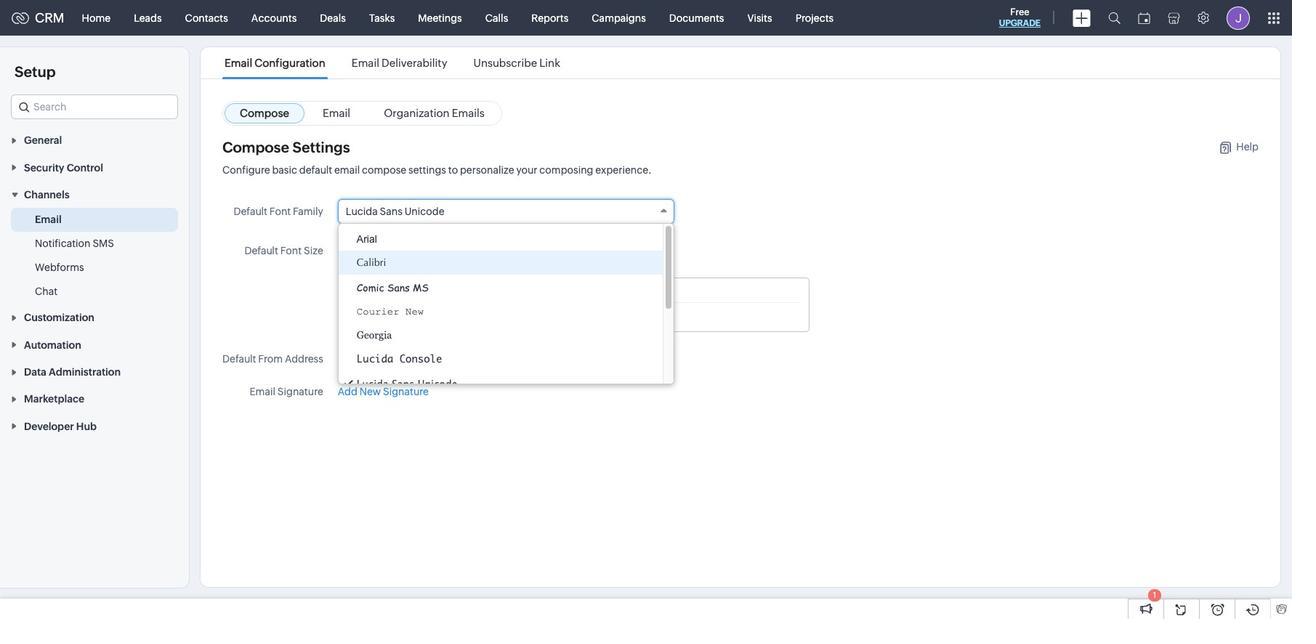 Task type: vqa. For each thing, say whether or not it's contained in the screenshot.
LINK
yes



Task type: describe. For each thing, give the bounding box(es) containing it.
accounts
[[251, 12, 297, 24]]

tasks link
[[358, 0, 407, 35]]

search image
[[1109, 12, 1121, 24]]

the
[[347, 311, 361, 319]]

email signature
[[250, 386, 323, 398]]

reports
[[532, 12, 569, 24]]

deliverability
[[382, 57, 448, 69]]

tasks
[[369, 12, 395, 24]]

search element
[[1100, 0, 1130, 36]]

default from address
[[223, 353, 323, 365]]

dog
[[499, 311, 513, 319]]

to
[[448, 164, 458, 176]]

reports link
[[520, 0, 581, 35]]

notification sms link
[[35, 236, 114, 251]]

calls link
[[474, 0, 520, 35]]

sans for lucida sans unicode 'option'
[[392, 378, 415, 391]]

chat link
[[35, 284, 58, 299]]

create menu element
[[1065, 0, 1100, 35]]

visits
[[748, 12, 773, 24]]

free
[[1011, 7, 1030, 17]]

new for courier
[[406, 306, 424, 318]]

customization button
[[0, 304, 189, 331]]

crm link
[[12, 10, 64, 25]]

the
[[469, 311, 481, 319]]

compose
[[362, 164, 407, 176]]

size
[[304, 245, 323, 257]]

leads link
[[122, 0, 174, 35]]

logo image
[[12, 12, 29, 24]]

Lucida Sans Unicode field
[[338, 199, 675, 224]]

email up settings
[[323, 107, 351, 119]]

1 signature from the left
[[278, 386, 323, 398]]

email
[[334, 164, 360, 176]]

channels region
[[0, 208, 189, 304]]

profile image
[[1228, 6, 1251, 29]]

default font family
[[234, 206, 323, 217]]

add
[[338, 386, 358, 398]]

channels
[[24, 189, 70, 201]]

organization emails link
[[369, 103, 500, 124]]

compose for compose
[[240, 107, 289, 119]]

email configuration
[[225, 57, 326, 69]]

sans inside field
[[380, 206, 403, 217]]

fox
[[409, 311, 420, 319]]

brown
[[384, 311, 407, 319]]

meetings
[[418, 12, 462, 24]]

unsubscribe link
[[474, 57, 561, 69]]

webforms link
[[35, 260, 84, 275]]

preview
[[347, 287, 385, 299]]

control
[[67, 162, 103, 174]]

automation button
[[0, 331, 189, 358]]

setup
[[15, 63, 56, 80]]

lucida for lucida console option
[[357, 353, 394, 366]]

unsubscribe
[[474, 57, 537, 69]]

the quick brown fox jumped over the lazy dog
[[347, 311, 513, 319]]

lucida console option
[[339, 347, 663, 372]]

courier new option
[[339, 300, 663, 324]]

email configuration link
[[223, 57, 328, 69]]

default for default font size
[[245, 245, 278, 257]]

calls
[[486, 12, 509, 24]]

lucida sans unicode option
[[339, 372, 663, 396]]

georgia
[[357, 329, 392, 341]]

0 horizontal spatial email link
[[35, 212, 62, 227]]

font for size
[[280, 245, 302, 257]]

email for email signature
[[250, 386, 276, 398]]

courier
[[357, 306, 400, 318]]

automation
[[24, 339, 81, 351]]

configuration
[[255, 57, 326, 69]]

calendar image
[[1139, 12, 1151, 24]]

new for add
[[360, 386, 381, 398]]

organization
[[384, 107, 450, 119]]

developer
[[24, 421, 74, 433]]

meetings link
[[407, 0, 474, 35]]

data administration button
[[0, 358, 189, 385]]

lucida sans unicode inside field
[[346, 206, 445, 217]]

quick
[[363, 311, 382, 319]]

leads
[[134, 12, 162, 24]]

calibri option
[[339, 251, 663, 275]]

georgia option
[[339, 324, 663, 347]]

over
[[452, 311, 467, 319]]

add new signature
[[338, 386, 429, 398]]

security
[[24, 162, 64, 174]]

courier new
[[357, 306, 424, 318]]

visits link
[[736, 0, 784, 35]]

1 horizontal spatial email link
[[308, 103, 366, 124]]

upgrade
[[1000, 18, 1041, 28]]

1
[[1154, 591, 1157, 600]]

comic sans ms
[[357, 281, 429, 295]]

composing
[[540, 164, 594, 176]]



Task type: locate. For each thing, give the bounding box(es) containing it.
lucida down georgia
[[357, 353, 394, 366]]

sans down compose
[[380, 206, 403, 217]]

comic sans ms option
[[339, 275, 663, 300]]

email deliverability
[[352, 57, 448, 69]]

1 vertical spatial new
[[360, 386, 381, 398]]

organization emails
[[384, 107, 485, 119]]

campaigns link
[[581, 0, 658, 35]]

home
[[82, 12, 111, 24]]

settings
[[293, 139, 350, 156]]

1 horizontal spatial signature
[[383, 386, 429, 398]]

contacts
[[185, 12, 228, 24]]

sans left ms
[[387, 281, 410, 295]]

unicode inside lucida sans unicode field
[[405, 206, 445, 217]]

sans inside 'option'
[[392, 378, 415, 391]]

email down from
[[250, 386, 276, 398]]

compose for compose settings
[[223, 139, 289, 156]]

hub
[[76, 421, 97, 433]]

chat
[[35, 286, 58, 297]]

1 vertical spatial sans
[[387, 281, 410, 295]]

compose
[[240, 107, 289, 119], [223, 139, 289, 156]]

1 horizontal spatial new
[[406, 306, 424, 318]]

email link down the channels
[[35, 212, 62, 227]]

crm
[[35, 10, 64, 25]]

0 vertical spatial email link
[[308, 103, 366, 124]]

comic sans ms list box
[[339, 224, 674, 396]]

security control
[[24, 162, 103, 174]]

developer hub button
[[0, 413, 189, 440]]

campaigns
[[592, 12, 646, 24]]

1 vertical spatial email link
[[35, 212, 62, 227]]

webforms
[[35, 262, 84, 273]]

0 horizontal spatial new
[[360, 386, 381, 398]]

marketplace
[[24, 394, 84, 405]]

compose settings
[[223, 139, 350, 156]]

sans inside option
[[387, 281, 410, 295]]

list
[[212, 47, 574, 79]]

sans
[[380, 206, 403, 217], [387, 281, 410, 295], [392, 378, 415, 391]]

lucida inside field
[[346, 206, 378, 217]]

0 vertical spatial font
[[270, 206, 291, 217]]

address
[[285, 353, 323, 365]]

0 vertical spatial lucida sans unicode
[[346, 206, 445, 217]]

console
[[400, 353, 442, 366]]

profile element
[[1219, 0, 1260, 35]]

create menu image
[[1073, 9, 1092, 27]]

list containing email configuration
[[212, 47, 574, 79]]

lucida for lucida sans unicode 'option'
[[357, 378, 389, 391]]

email down the channels
[[35, 214, 62, 225]]

lucida sans unicode down 'lucida console'
[[357, 378, 458, 391]]

notification
[[35, 238, 91, 249]]

projects
[[796, 12, 834, 24]]

comic
[[357, 281, 384, 295]]

default
[[299, 164, 332, 176]]

free upgrade
[[1000, 7, 1041, 28]]

2 signature from the left
[[383, 386, 429, 398]]

lucida inside 'option'
[[357, 378, 389, 391]]

emails
[[452, 107, 485, 119]]

0 vertical spatial new
[[406, 306, 424, 318]]

email left configuration
[[225, 57, 252, 69]]

compose link
[[225, 103, 305, 124]]

0 vertical spatial unicode
[[405, 206, 445, 217]]

unicode inside lucida sans unicode 'option'
[[418, 378, 458, 391]]

font for family
[[270, 206, 291, 217]]

1 vertical spatial unicode
[[418, 378, 458, 391]]

font left family
[[270, 206, 291, 217]]

arial
[[357, 233, 377, 245]]

2 vertical spatial lucida
[[357, 378, 389, 391]]

data administration
[[24, 367, 121, 378]]

2 vertical spatial sans
[[392, 378, 415, 391]]

default down the configure
[[234, 206, 268, 217]]

1 vertical spatial lucida
[[357, 353, 394, 366]]

security control button
[[0, 154, 189, 181]]

ms
[[413, 281, 429, 295]]

lucida sans unicode inside 'option'
[[357, 378, 458, 391]]

lucida sans unicode up arial
[[346, 206, 445, 217]]

unicode down settings
[[405, 206, 445, 217]]

2 vertical spatial default
[[223, 353, 256, 365]]

compose up compose settings
[[240, 107, 289, 119]]

email down tasks
[[352, 57, 380, 69]]

0 vertical spatial lucida
[[346, 206, 378, 217]]

notification sms
[[35, 238, 114, 249]]

basic
[[272, 164, 297, 176]]

lucida up arial
[[346, 206, 378, 217]]

lucida inside option
[[357, 353, 394, 366]]

help
[[1237, 141, 1260, 152]]

email for email deliverability
[[352, 57, 380, 69]]

data
[[24, 367, 46, 378]]

new inside courier new option
[[406, 306, 424, 318]]

personalize
[[460, 164, 515, 176]]

deals link
[[309, 0, 358, 35]]

email link up settings
[[308, 103, 366, 124]]

projects link
[[784, 0, 846, 35]]

email inside channels region
[[35, 214, 62, 225]]

Search text field
[[12, 95, 177, 119]]

signature down address
[[278, 386, 323, 398]]

1 vertical spatial lucida sans unicode
[[357, 378, 458, 391]]

compose up the configure
[[223, 139, 289, 156]]

email link
[[308, 103, 366, 124], [35, 212, 62, 227]]

email
[[225, 57, 252, 69], [352, 57, 380, 69], [323, 107, 351, 119], [35, 214, 62, 225], [250, 386, 276, 398]]

unsubscribe link link
[[472, 57, 563, 69]]

lazy
[[483, 311, 497, 319]]

1 vertical spatial compose
[[223, 139, 289, 156]]

None field
[[11, 95, 178, 119]]

font left size
[[280, 245, 302, 257]]

experience.
[[596, 164, 652, 176]]

0 vertical spatial sans
[[380, 206, 403, 217]]

home link
[[70, 0, 122, 35]]

default left from
[[223, 353, 256, 365]]

email deliverability link
[[350, 57, 450, 69]]

marketplace button
[[0, 385, 189, 413]]

1 vertical spatial default
[[245, 245, 278, 257]]

0 vertical spatial compose
[[240, 107, 289, 119]]

font
[[270, 206, 291, 217], [280, 245, 302, 257]]

sans down 'lucida console'
[[392, 378, 415, 391]]

configure basic default email compose settings to personalize your composing experience.
[[223, 164, 652, 176]]

default for default from address
[[223, 353, 256, 365]]

unicode
[[405, 206, 445, 217], [418, 378, 458, 391]]

new
[[406, 306, 424, 318], [360, 386, 381, 398]]

jumped
[[423, 311, 449, 319]]

lucida
[[346, 206, 378, 217], [357, 353, 394, 366], [357, 378, 389, 391]]

channels button
[[0, 181, 189, 208]]

arial option
[[339, 228, 663, 251]]

1 vertical spatial font
[[280, 245, 302, 257]]

settings
[[409, 164, 446, 176]]

signature
[[278, 386, 323, 398], [383, 386, 429, 398]]

lucida down 'lucida console'
[[357, 378, 389, 391]]

sans for comic sans ms option
[[387, 281, 410, 295]]

sms
[[93, 238, 114, 249]]

general button
[[0, 127, 189, 154]]

documents link
[[658, 0, 736, 35]]

default down the default font family
[[245, 245, 278, 257]]

email for email configuration
[[225, 57, 252, 69]]

documents
[[670, 12, 725, 24]]

configure
[[223, 164, 270, 176]]

calibri
[[357, 257, 386, 269]]

lucida console
[[357, 353, 442, 366]]

general
[[24, 135, 62, 146]]

customization
[[24, 312, 95, 324]]

from
[[258, 353, 283, 365]]

0 horizontal spatial signature
[[278, 386, 323, 398]]

accounts link
[[240, 0, 309, 35]]

lucida sans unicode
[[346, 206, 445, 217], [357, 378, 458, 391]]

0 vertical spatial default
[[234, 206, 268, 217]]

default for default font family
[[234, 206, 268, 217]]

administration
[[49, 367, 121, 378]]

unicode down 'console'
[[418, 378, 458, 391]]

signature down 'lucida console'
[[383, 386, 429, 398]]

developer hub
[[24, 421, 97, 433]]



